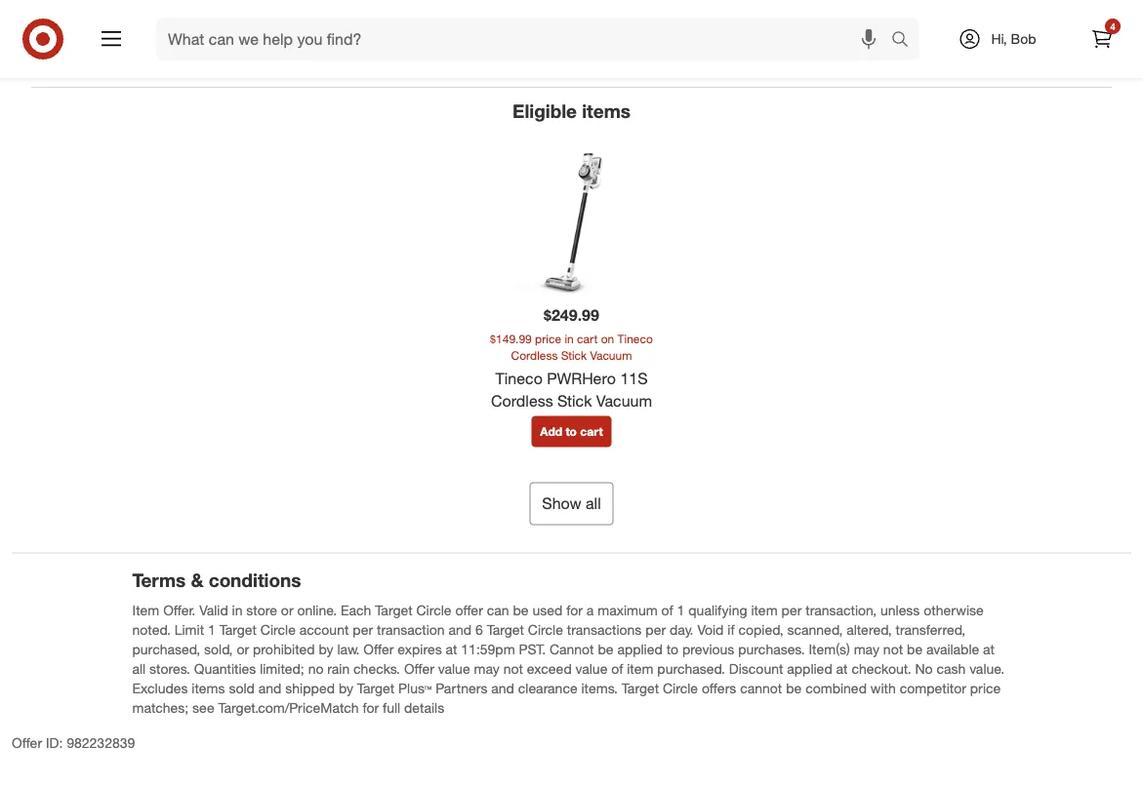 Task type: describe. For each thing, give the bounding box(es) containing it.
online.
[[297, 602, 337, 619]]

id:
[[46, 734, 63, 751]]

$249.99 $149.99 price in cart on tineco cordless stick vacuum tineco pwrhero 11s cordless stick vacuum
[[490, 306, 653, 411]]

0 horizontal spatial item
[[627, 660, 653, 677]]

target right items.
[[622, 680, 659, 697]]

used
[[532, 602, 563, 619]]

limit
[[174, 621, 204, 638]]

1 horizontal spatial all
[[586, 495, 601, 514]]

0 horizontal spatial offer
[[12, 734, 42, 751]]

add to cart
[[540, 425, 603, 439]]

in inside terms & conditions item offer. valid in store or online. each target circle offer can be used for a maximum of 1 qualifying item per transaction, unless otherwise noted. limit 1 target circle account per transaction and 6 target circle transactions per day. void if copied, scanned, altered, transferred, purchased, sold, or prohibited by law. offer expires at 11:59pm pst. cannot be applied to previous purchases. item(s) may not be available at all stores. quantities limited; no rain checks. offer value may not exceed value of item purchased. discount applied at checkout. no cash value. excludes items sold and shipped by target plus™ partners and clearance items. target circle offers cannot be combined with competitor price matches; see target.com/pricematch for full details
[[232, 602, 243, 619]]

transferred,
[[896, 621, 966, 638]]

items inside terms & conditions item offer. valid in store or online. each target circle offer can be used for a maximum of 1 qualifying item per transaction, unless otherwise noted. limit 1 target circle account per transaction and 6 target circle transactions per day. void if copied, scanned, altered, transferred, purchased, sold, or prohibited by law. offer expires at 11:59pm pst. cannot be applied to previous purchases. item(s) may not be available at all stores. quantities limited; no rain checks. offer value may not exceed value of item purchased. discount applied at checkout. no cash value. excludes items sold and shipped by target plus™ partners and clearance items. target circle offers cannot be combined with competitor price matches; see target.com/pricematch for full details
[[192, 680, 225, 697]]

offer.
[[163, 602, 195, 619]]

tineco pwrhero 11s cordless stick vacuum at $149.99
[[577, 53, 923, 70]]

transactions
[[567, 621, 642, 638]]

full
[[383, 699, 400, 716]]

pwrhero inside $249.99 $149.99 price in cart on tineco cordless stick vacuum tineco pwrhero 11s cordless stick vacuum
[[547, 369, 616, 388]]

discount
[[729, 660, 783, 677]]

cart inside button
[[580, 425, 603, 439]]

982232839
[[67, 734, 135, 751]]

1 vertical spatial applied
[[787, 660, 832, 677]]

no
[[308, 660, 324, 677]]

eligible items
[[513, 100, 630, 122]]

2 horizontal spatial and
[[491, 680, 514, 697]]

offers
[[702, 680, 736, 697]]

can
[[487, 602, 509, 619]]

exceed
[[527, 660, 572, 677]]

price inside $249.99 $149.99 price in cart on tineco cordless stick vacuum tineco pwrhero 11s cordless stick vacuum
[[535, 332, 561, 346]]

show
[[542, 495, 581, 514]]

expires
[[398, 641, 442, 658]]

sold,
[[204, 641, 233, 658]]

with
[[871, 680, 896, 697]]

on
[[601, 332, 614, 346]]

competitor
[[900, 680, 966, 697]]

maximum
[[598, 602, 658, 619]]

0 vertical spatial items
[[582, 100, 630, 122]]

target down can
[[487, 621, 524, 638]]

2 horizontal spatial per
[[781, 602, 802, 619]]

show all
[[542, 495, 601, 514]]

limited;
[[260, 660, 304, 677]]

see
[[192, 699, 214, 716]]

sold
[[229, 680, 255, 697]]

conditions
[[209, 570, 301, 592]]

void
[[697, 621, 724, 638]]

available
[[926, 641, 979, 658]]

1 vertical spatial of
[[611, 660, 623, 677]]

day.
[[670, 621, 694, 638]]

store
[[246, 602, 277, 619]]

target.com/pricematch
[[218, 699, 359, 716]]

valid
[[199, 602, 228, 619]]

eligible
[[513, 100, 577, 122]]

0 vertical spatial vacuum
[[806, 53, 855, 70]]

scanned,
[[787, 621, 843, 638]]

in inside $249.99 $149.99 price in cart on tineco cordless stick vacuum tineco pwrhero 11s cordless stick vacuum
[[565, 332, 574, 346]]

qualifying
[[688, 602, 747, 619]]

1 vertical spatial tineco
[[617, 332, 653, 346]]

to inside terms & conditions item offer. valid in store or online. each target circle offer can be used for a maximum of 1 qualifying item per transaction, unless otherwise noted. limit 1 target circle account per transaction and 6 target circle transactions per day. void if copied, scanned, altered, transferred, purchased, sold, or prohibited by law. offer expires at 11:59pm pst. cannot be applied to previous purchases. item(s) may not be available at all stores. quantities limited; no rain checks. offer value may not exceed value of item purchased. discount applied at checkout. no cash value. excludes items sold and shipped by target plus™ partners and clearance items. target circle offers cannot be combined with competitor price matches; see target.com/pricematch for full details
[[666, 641, 679, 658]]

11:59pm
[[461, 641, 515, 658]]

0 vertical spatial item
[[751, 602, 778, 619]]

noted.
[[132, 621, 171, 638]]

value.
[[969, 660, 1005, 677]]

$149.99 inside $249.99 $149.99 price in cart on tineco cordless stick vacuum tineco pwrhero 11s cordless stick vacuum
[[490, 332, 532, 346]]

0 vertical spatial not
[[883, 641, 903, 658]]

6
[[475, 621, 483, 638]]

2 value from the left
[[576, 660, 607, 677]]

be right can
[[513, 602, 529, 619]]

1 horizontal spatial offer
[[363, 641, 394, 658]]

cash
[[937, 660, 966, 677]]

hi,
[[991, 30, 1007, 47]]

terms
[[132, 570, 186, 592]]

purchases.
[[738, 641, 805, 658]]

circle up transaction
[[416, 602, 451, 619]]

0 horizontal spatial per
[[353, 621, 373, 638]]

0 horizontal spatial for
[[363, 699, 379, 716]]

be up no
[[907, 641, 923, 658]]

law.
[[337, 641, 360, 658]]

all inside terms & conditions item offer. valid in store or online. each target circle offer can be used for a maximum of 1 qualifying item per transaction, unless otherwise noted. limit 1 target circle account per transaction and 6 target circle transactions per day. void if copied, scanned, altered, transferred, purchased, sold, or prohibited by law. offer expires at 11:59pm pst. cannot be applied to previous purchases. item(s) may not be available at all stores. quantities limited; no rain checks. offer value may not exceed value of item purchased. discount applied at checkout. no cash value. excludes items sold and shipped by target plus™ partners and clearance items. target circle offers cannot be combined with competitor price matches; see target.com/pricematch for full details
[[132, 660, 146, 677]]

&
[[191, 570, 204, 592]]

1 value from the left
[[438, 660, 470, 677]]

prohibited
[[253, 641, 315, 658]]

0 vertical spatial 11s
[[686, 53, 710, 70]]

no
[[915, 660, 933, 677]]

clearance
[[518, 680, 577, 697]]

details
[[404, 699, 444, 716]]

search
[[882, 31, 929, 50]]

0 horizontal spatial and
[[258, 680, 281, 697]]

1 vertical spatial or
[[237, 641, 249, 658]]

otherwise
[[924, 602, 984, 619]]

add
[[540, 425, 562, 439]]

transaction
[[377, 621, 445, 638]]

pst.
[[519, 641, 546, 658]]

$249.99
[[544, 306, 599, 325]]

offer
[[455, 602, 483, 619]]

be down transactions
[[598, 641, 613, 658]]

at up combined
[[836, 660, 848, 677]]

offer id: 982232839
[[12, 734, 135, 751]]

a
[[586, 602, 594, 619]]



Task type: locate. For each thing, give the bounding box(es) containing it.
cart
[[577, 332, 598, 346], [580, 425, 603, 439]]

for left a
[[566, 602, 583, 619]]

2 vertical spatial tineco
[[495, 369, 543, 388]]

cannot
[[550, 641, 594, 658]]

1 vertical spatial pwrhero
[[547, 369, 616, 388]]

0 vertical spatial for
[[566, 602, 583, 619]]

by down rain
[[339, 680, 353, 697]]

1 vertical spatial items
[[192, 680, 225, 697]]

0 vertical spatial offer
[[363, 641, 394, 658]]

stores.
[[149, 660, 190, 677]]

1 vertical spatial may
[[474, 660, 500, 677]]

0 horizontal spatial may
[[474, 660, 500, 677]]

1 horizontal spatial or
[[281, 602, 293, 619]]

in
[[565, 332, 574, 346], [232, 602, 243, 619]]

price down value.
[[970, 680, 1001, 697]]

item up copied,
[[751, 602, 778, 619]]

previous
[[682, 641, 734, 658]]

target
[[375, 602, 412, 619], [219, 621, 257, 638], [487, 621, 524, 638], [357, 680, 394, 697], [622, 680, 659, 697]]

1 horizontal spatial in
[[565, 332, 574, 346]]

or right sold,
[[237, 641, 249, 658]]

$149.99 left the on
[[490, 332, 532, 346]]

plus™
[[398, 680, 432, 697]]

be
[[513, 602, 529, 619], [598, 641, 613, 658], [907, 641, 923, 658], [786, 680, 802, 697]]

purchased,
[[132, 641, 200, 658]]

unless
[[880, 602, 920, 619]]

item left purchased.
[[627, 660, 653, 677]]

0 vertical spatial pwrhero
[[622, 53, 682, 70]]

item(s)
[[809, 641, 850, 658]]

account
[[299, 621, 349, 638]]

at
[[859, 53, 870, 70], [446, 641, 457, 658], [983, 641, 995, 658], [836, 660, 848, 677]]

per down each on the left of the page
[[353, 621, 373, 638]]

not down pst.
[[503, 660, 523, 677]]

cart left the on
[[577, 332, 598, 346]]

value up partners
[[438, 660, 470, 677]]

1 horizontal spatial $149.99
[[874, 53, 923, 70]]

not up the checkout.
[[883, 641, 903, 658]]

1 vertical spatial offer
[[404, 660, 434, 677]]

1 horizontal spatial of
[[661, 602, 673, 619]]

search button
[[882, 18, 929, 64]]

1 horizontal spatial not
[[883, 641, 903, 658]]

of up items.
[[611, 660, 623, 677]]

tineco right the on
[[617, 332, 653, 346]]

item
[[132, 602, 159, 619]]

checkout.
[[852, 660, 911, 677]]

0 vertical spatial price
[[535, 332, 561, 346]]

0 horizontal spatial in
[[232, 602, 243, 619]]

0 horizontal spatial to
[[566, 425, 577, 439]]

1 horizontal spatial pwrhero
[[622, 53, 682, 70]]

1 vertical spatial to
[[666, 641, 679, 658]]

cordless
[[714, 53, 768, 70], [511, 348, 558, 363], [491, 392, 553, 411]]

price
[[535, 332, 561, 346], [970, 680, 1001, 697]]

1 horizontal spatial value
[[576, 660, 607, 677]]

price down $249.99
[[535, 332, 561, 346]]

offer left id:
[[12, 734, 42, 751]]

1 vertical spatial stick
[[561, 348, 587, 363]]

1 vertical spatial cordless
[[511, 348, 558, 363]]

value up items.
[[576, 660, 607, 677]]

tineco up eligible items
[[577, 53, 618, 70]]

in down $249.99
[[565, 332, 574, 346]]

1 vertical spatial vacuum
[[590, 348, 632, 363]]

pwrhero down the on
[[547, 369, 616, 388]]

all
[[586, 495, 601, 514], [132, 660, 146, 677]]

circle down purchased.
[[663, 680, 698, 697]]

quantities
[[194, 660, 256, 677]]

applied
[[617, 641, 663, 658], [787, 660, 832, 677]]

1 vertical spatial 1
[[208, 621, 215, 638]]

if
[[727, 621, 735, 638]]

for
[[566, 602, 583, 619], [363, 699, 379, 716]]

0 horizontal spatial value
[[438, 660, 470, 677]]

and
[[449, 621, 472, 638], [258, 680, 281, 697], [491, 680, 514, 697]]

of
[[661, 602, 673, 619], [611, 660, 623, 677]]

What can we help you find? suggestions appear below search field
[[156, 18, 896, 61]]

1 horizontal spatial applied
[[787, 660, 832, 677]]

$149.99 down search
[[874, 53, 923, 70]]

0 vertical spatial by
[[319, 641, 333, 658]]

all right show
[[586, 495, 601, 514]]

vacuum left search button
[[806, 53, 855, 70]]

offer down expires
[[404, 660, 434, 677]]

and down limited;
[[258, 680, 281, 697]]

1 horizontal spatial by
[[339, 680, 353, 697]]

to down day.
[[666, 641, 679, 658]]

be right cannot
[[786, 680, 802, 697]]

4 link
[[1081, 18, 1123, 61]]

0 horizontal spatial 11s
[[620, 369, 648, 388]]

0 vertical spatial 1
[[677, 602, 685, 619]]

applied down the item(s)
[[787, 660, 832, 677]]

vacuum
[[806, 53, 855, 70], [590, 348, 632, 363], [596, 392, 652, 411]]

may down 11:59pm
[[474, 660, 500, 677]]

may down altered,
[[854, 641, 879, 658]]

and left 6
[[449, 621, 472, 638]]

1 up day.
[[677, 602, 685, 619]]

circle up prohibited
[[260, 621, 296, 638]]

1 horizontal spatial item
[[751, 602, 778, 619]]

11s inside $249.99 $149.99 price in cart on tineco cordless stick vacuum tineco pwrhero 11s cordless stick vacuum
[[620, 369, 648, 388]]

0 horizontal spatial by
[[319, 641, 333, 658]]

matches;
[[132, 699, 189, 716]]

0 vertical spatial may
[[854, 641, 879, 658]]

items.
[[581, 680, 618, 697]]

0 horizontal spatial or
[[237, 641, 249, 658]]

0 vertical spatial to
[[566, 425, 577, 439]]

0 vertical spatial tineco
[[577, 53, 618, 70]]

show all link
[[529, 483, 614, 526]]

0 vertical spatial cordless
[[714, 53, 768, 70]]

1 down valid
[[208, 621, 215, 638]]

0 horizontal spatial not
[[503, 660, 523, 677]]

cart inside $249.99 $149.99 price in cart on tineco cordless stick vacuum tineco pwrhero 11s cordless stick vacuum
[[577, 332, 598, 346]]

each
[[341, 602, 371, 619]]

per
[[781, 602, 802, 619], [353, 621, 373, 638], [645, 621, 666, 638]]

price inside terms & conditions item offer. valid in store or online. each target circle offer can be used for a maximum of 1 qualifying item per transaction, unless otherwise noted. limit 1 target circle account per transaction and 6 target circle transactions per day. void if copied, scanned, altered, transferred, purchased, sold, or prohibited by law. offer expires at 11:59pm pst. cannot be applied to previous purchases. item(s) may not be available at all stores. quantities limited; no rain checks. offer value may not exceed value of item purchased. discount applied at checkout. no cash value. excludes items sold and shipped by target plus™ partners and clearance items. target circle offers cannot be combined with competitor price matches; see target.com/pricematch for full details
[[970, 680, 1001, 697]]

bob
[[1011, 30, 1036, 47]]

items right eligible
[[582, 100, 630, 122]]

1 vertical spatial 11s
[[620, 369, 648, 388]]

1 horizontal spatial 11s
[[686, 53, 710, 70]]

by down the account
[[319, 641, 333, 658]]

0 horizontal spatial price
[[535, 332, 561, 346]]

partners
[[435, 680, 488, 697]]

checks.
[[353, 660, 400, 677]]

0 horizontal spatial $149.99
[[490, 332, 532, 346]]

1 horizontal spatial may
[[854, 641, 879, 658]]

terms & conditions item offer. valid in store or online. each target circle offer can be used for a maximum of 1 qualifying item per transaction, unless otherwise noted. limit 1 target circle account per transaction and 6 target circle transactions per day. void if copied, scanned, altered, transferred, purchased, sold, or prohibited by law. offer expires at 11:59pm pst. cannot be applied to previous purchases. item(s) may not be available at all stores. quantities limited; no rain checks. offer value may not exceed value of item purchased. discount applied at checkout. no cash value. excludes items sold and shipped by target plus™ partners and clearance items. target circle offers cannot be combined with competitor price matches; see target.com/pricematch for full details
[[132, 570, 1008, 716]]

4
[[1110, 20, 1115, 32]]

at left search button
[[859, 53, 870, 70]]

items
[[582, 100, 630, 122], [192, 680, 225, 697]]

1 horizontal spatial for
[[566, 602, 583, 619]]

0 vertical spatial stick
[[772, 53, 802, 70]]

11s
[[686, 53, 710, 70], [620, 369, 648, 388]]

at right expires
[[446, 641, 457, 658]]

0 vertical spatial or
[[281, 602, 293, 619]]

1 horizontal spatial items
[[582, 100, 630, 122]]

value
[[438, 660, 470, 677], [576, 660, 607, 677]]

at up value.
[[983, 641, 995, 658]]

1 vertical spatial for
[[363, 699, 379, 716]]

target up transaction
[[375, 602, 412, 619]]

1 vertical spatial all
[[132, 660, 146, 677]]

$149.99
[[874, 53, 923, 70], [490, 332, 532, 346]]

in right valid
[[232, 602, 243, 619]]

vacuum down the on
[[590, 348, 632, 363]]

and right partners
[[491, 680, 514, 697]]

to
[[566, 425, 577, 439], [666, 641, 679, 658]]

circle
[[416, 602, 451, 619], [260, 621, 296, 638], [528, 621, 563, 638], [663, 680, 698, 697]]

tineco up add
[[495, 369, 543, 388]]

1 horizontal spatial price
[[970, 680, 1001, 697]]

0 horizontal spatial all
[[132, 660, 146, 677]]

0 horizontal spatial pwrhero
[[547, 369, 616, 388]]

pwrhero
[[622, 53, 682, 70], [547, 369, 616, 388]]

0 vertical spatial applied
[[617, 641, 663, 658]]

1 vertical spatial item
[[627, 660, 653, 677]]

0 vertical spatial of
[[661, 602, 673, 619]]

combined
[[805, 680, 867, 697]]

0 vertical spatial in
[[565, 332, 574, 346]]

1 vertical spatial in
[[232, 602, 243, 619]]

0 vertical spatial cart
[[577, 332, 598, 346]]

purchased.
[[657, 660, 725, 677]]

or right store
[[281, 602, 293, 619]]

circle down used
[[528, 621, 563, 638]]

may
[[854, 641, 879, 658], [474, 660, 500, 677]]

0 vertical spatial $149.99
[[874, 53, 923, 70]]

1
[[677, 602, 685, 619], [208, 621, 215, 638]]

0 horizontal spatial of
[[611, 660, 623, 677]]

pwrhero up eligible items
[[622, 53, 682, 70]]

of up day.
[[661, 602, 673, 619]]

0 vertical spatial all
[[586, 495, 601, 514]]

cart right add
[[580, 425, 603, 439]]

item
[[751, 602, 778, 619], [627, 660, 653, 677]]

by
[[319, 641, 333, 658], [339, 680, 353, 697]]

excludes
[[132, 680, 188, 697]]

transaction,
[[806, 602, 877, 619]]

for left the full
[[363, 699, 379, 716]]

0 horizontal spatial applied
[[617, 641, 663, 658]]

copied,
[[738, 621, 783, 638]]

target up sold,
[[219, 621, 257, 638]]

1 horizontal spatial and
[[449, 621, 472, 638]]

items up see
[[192, 680, 225, 697]]

2 vertical spatial stick
[[557, 392, 592, 411]]

target down checks.
[[357, 680, 394, 697]]

offer up checks.
[[363, 641, 394, 658]]

1 horizontal spatial per
[[645, 621, 666, 638]]

per up scanned,
[[781, 602, 802, 619]]

hi, bob
[[991, 30, 1036, 47]]

shipped
[[285, 680, 335, 697]]

all up excludes
[[132, 660, 146, 677]]

applied down transactions
[[617, 641, 663, 658]]

to right add
[[566, 425, 577, 439]]

1 horizontal spatial to
[[666, 641, 679, 658]]

1 horizontal spatial 1
[[677, 602, 685, 619]]

0 horizontal spatial 1
[[208, 621, 215, 638]]

per left day.
[[645, 621, 666, 638]]

cannot
[[740, 680, 782, 697]]

2 vertical spatial cordless
[[491, 392, 553, 411]]

altered,
[[846, 621, 892, 638]]

1 vertical spatial not
[[503, 660, 523, 677]]

2 horizontal spatial offer
[[404, 660, 434, 677]]

to inside button
[[566, 425, 577, 439]]

1 vertical spatial price
[[970, 680, 1001, 697]]

1 vertical spatial $149.99
[[490, 332, 532, 346]]

1 vertical spatial by
[[339, 680, 353, 697]]

vacuum up the add to cart button on the bottom of the page
[[596, 392, 652, 411]]

2 vertical spatial vacuum
[[596, 392, 652, 411]]

1 vertical spatial cart
[[580, 425, 603, 439]]

0 horizontal spatial items
[[192, 680, 225, 697]]

add to cart button
[[531, 416, 612, 448]]

offer
[[363, 641, 394, 658], [404, 660, 434, 677], [12, 734, 42, 751]]

rain
[[327, 660, 350, 677]]

2 vertical spatial offer
[[12, 734, 42, 751]]



Task type: vqa. For each thing, say whether or not it's contained in the screenshot.
with
yes



